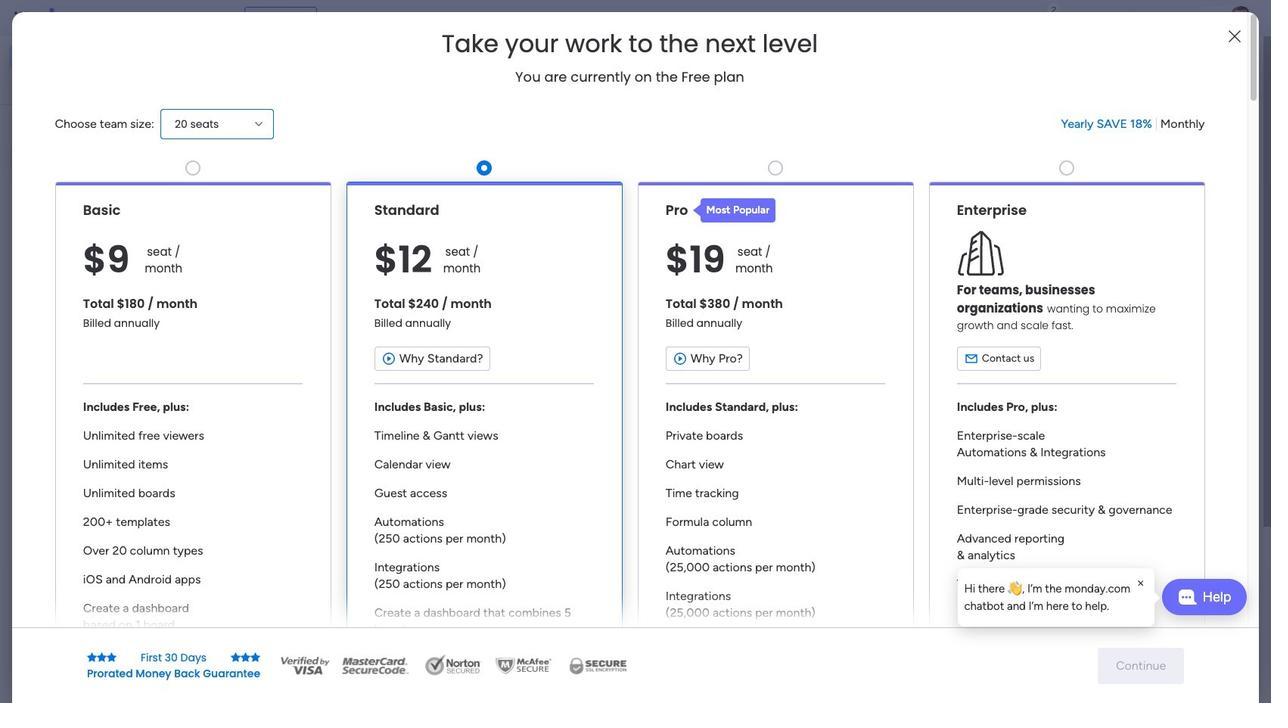 Task type: locate. For each thing, give the bounding box(es) containing it.
tier options list box
[[55, 154, 1206, 683]]

dialog
[[959, 569, 1155, 627]]

star image
[[107, 652, 116, 663], [241, 652, 251, 663], [251, 652, 261, 663]]

pro tier selected option
[[638, 182, 914, 683]]

3 star image from the left
[[231, 652, 241, 663]]

norton secured image
[[419, 654, 488, 677]]

section head inside the "pro tier selected" option
[[693, 198, 776, 222]]

option
[[9, 45, 184, 70], [9, 71, 184, 95], [0, 179, 193, 182]]

0 horizontal spatial terry turtle image
[[270, 622, 300, 653]]

verified by visa image
[[279, 654, 332, 677]]

add to favorites image
[[449, 277, 464, 292], [944, 277, 959, 292]]

1 vertical spatial option
[[9, 71, 184, 95]]

standard tier selected option
[[346, 182, 623, 683]]

1 horizontal spatial terry turtle image
[[1229, 6, 1254, 30]]

search everything image
[[1140, 11, 1155, 26]]

close recently visited image
[[234, 123, 252, 142]]

notifications image
[[1003, 11, 1018, 26]]

terry turtle image
[[1229, 6, 1254, 30], [270, 622, 300, 653]]

see plans image
[[251, 10, 265, 26]]

terry turtle image right help image
[[1229, 6, 1254, 30]]

section head
[[693, 198, 776, 222]]

2 element
[[387, 570, 405, 588]]

monday marketplace image
[[1103, 11, 1118, 26]]

billing cycle selection group
[[1062, 116, 1206, 132]]

circle o image
[[1045, 181, 1054, 192]]

2 add to favorites image from the left
[[944, 277, 959, 292]]

1 star image from the left
[[87, 652, 97, 663]]

mastercard secure code image
[[338, 654, 413, 677]]

0 horizontal spatial add to favorites image
[[449, 277, 464, 292]]

terry turtle image up verified by visa image
[[270, 622, 300, 653]]

1 vertical spatial terry turtle image
[[270, 622, 300, 653]]

1 horizontal spatial add to favorites image
[[944, 277, 959, 292]]

help center element
[[1022, 624, 1249, 685]]

2 vertical spatial option
[[0, 179, 193, 182]]

2 star image from the left
[[241, 652, 251, 663]]

star image
[[87, 652, 97, 663], [97, 652, 107, 663], [231, 652, 241, 663]]

getting started element
[[1022, 552, 1249, 612]]

update feed image
[[1036, 11, 1052, 26]]

list box
[[0, 177, 193, 539]]

heading
[[442, 30, 818, 58]]



Task type: vqa. For each thing, say whether or not it's contained in the screenshot.
the middle 'option'
yes



Task type: describe. For each thing, give the bounding box(es) containing it.
check circle image
[[1045, 161, 1054, 173]]

3 star image from the left
[[251, 652, 261, 663]]

2 star image from the left
[[97, 652, 107, 663]]

select product image
[[14, 11, 29, 26]]

chat bot icon image
[[1178, 590, 1197, 605]]

quick search results list box
[[234, 142, 986, 528]]

help image
[[1173, 11, 1189, 26]]

star image for 3rd star image from the right
[[87, 652, 97, 663]]

0 vertical spatial option
[[9, 45, 184, 70]]

mcafee secure image
[[494, 654, 554, 677]]

invite members image
[[1070, 11, 1085, 26]]

1 star image from the left
[[107, 652, 116, 663]]

ssl encrypted image
[[560, 654, 636, 677]]

1 add to favorites image from the left
[[449, 277, 464, 292]]

add to favorites image
[[696, 277, 712, 292]]

basic tier selected option
[[55, 182, 331, 683]]

enterprise tier selected option
[[929, 182, 1206, 683]]

0 vertical spatial terry turtle image
[[1229, 6, 1254, 30]]

remove from favorites image
[[449, 462, 464, 477]]

2 image
[[1048, 1, 1061, 18]]

component image
[[748, 300, 762, 314]]

star image for 3rd star image from the left
[[231, 652, 241, 663]]

templates image image
[[1036, 305, 1235, 409]]



